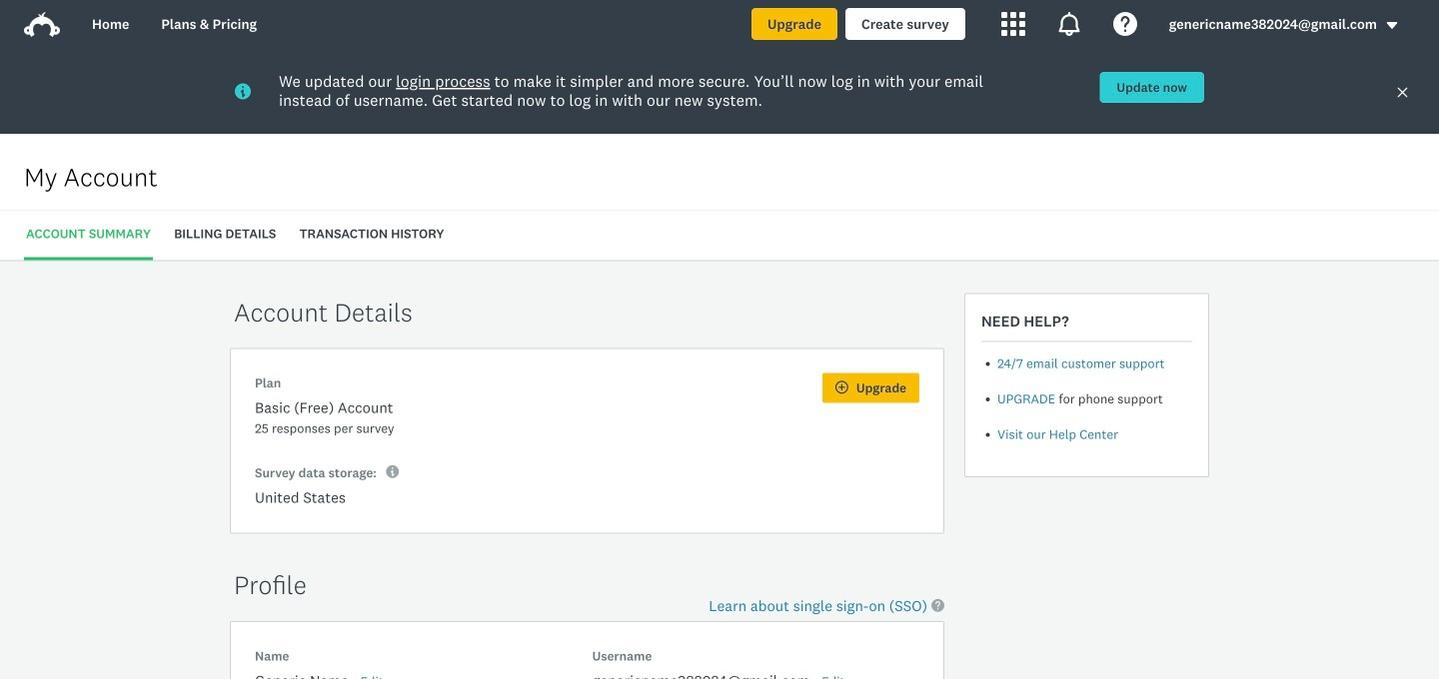 Task type: vqa. For each thing, say whether or not it's contained in the screenshot.
Products Icon to the right
yes



Task type: locate. For each thing, give the bounding box(es) containing it.
x image
[[1396, 86, 1409, 99]]

2 products icon image from the left
[[1057, 12, 1081, 36]]

0 horizontal spatial products icon image
[[1001, 12, 1025, 36]]

surveymonkey logo image
[[24, 12, 60, 37]]

products icon image
[[1001, 12, 1025, 36], [1057, 12, 1081, 36]]

1 horizontal spatial products icon image
[[1057, 12, 1081, 36]]

dropdown arrow image
[[1385, 18, 1399, 32]]



Task type: describe. For each thing, give the bounding box(es) containing it.
1 products icon image from the left
[[1001, 12, 1025, 36]]

help icon image
[[1113, 12, 1137, 36]]



